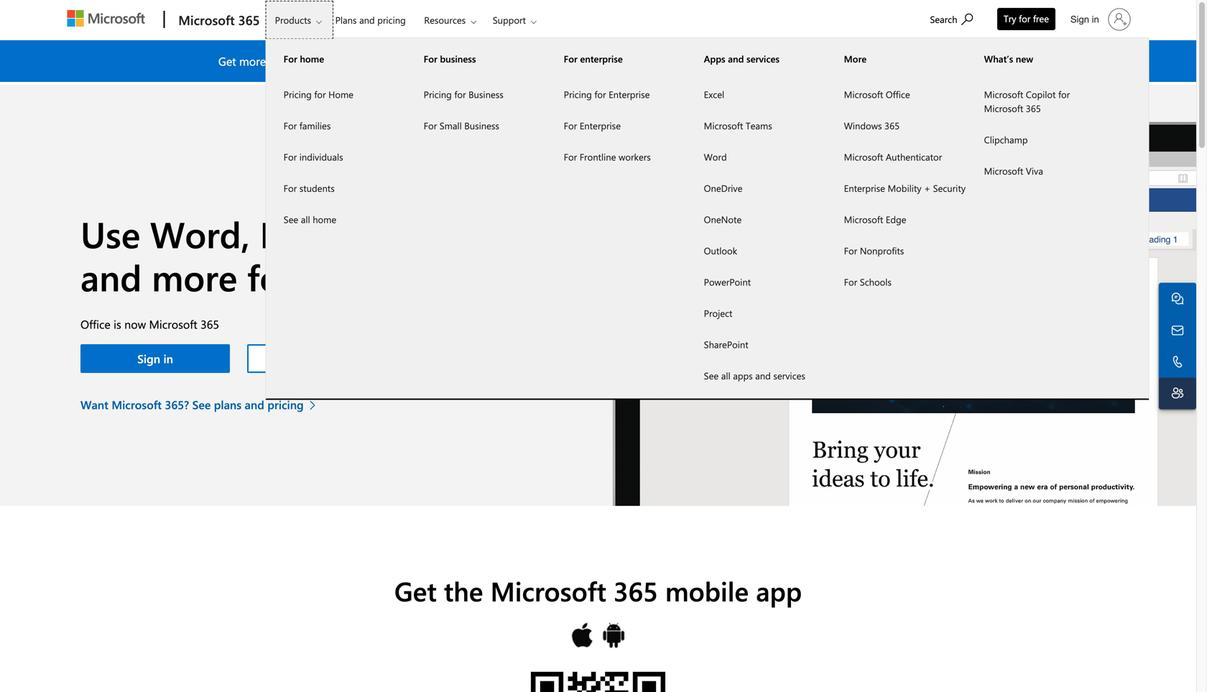 Task type: locate. For each thing, give the bounding box(es) containing it.
microsoft inside "link"
[[704, 119, 743, 132]]

in down office is now microsoft 365
[[163, 351, 173, 366]]

1 horizontal spatial see
[[284, 213, 298, 226]]

for right 100
[[564, 52, 578, 65]]

and inside use word, excel, powerpoint and more for free on the web
[[80, 253, 142, 300]]

project
[[704, 307, 733, 319]]

basic.
[[367, 53, 395, 69]]

for left home
[[314, 88, 326, 101]]

0 vertical spatial business
[[469, 88, 504, 101]]

business
[[440, 52, 476, 65]]

business right small
[[464, 119, 499, 132]]

security
[[933, 182, 966, 194]]

microsoft copilot for microsoft 365 link
[[967, 79, 1107, 124]]

for inside for frontline workers "link"
[[564, 151, 577, 163]]

get more with microsoft 365 basic. the web apps you love, plus 100 gb of secure cloud storage and ad-free email. only $1.99/month.
[[218, 53, 895, 69]]

3 pricing from the left
[[564, 88, 592, 101]]

only
[[801, 53, 824, 69]]

1 horizontal spatial sign
[[1071, 14, 1090, 25]]

0 horizontal spatial get
[[218, 53, 236, 69]]

free left email.
[[745, 53, 764, 69]]

0 vertical spatial office
[[886, 88, 910, 101]]

and down 'sharepoint' link
[[755, 369, 771, 382]]

for for free
[[1019, 12, 1031, 25]]

for up for enterprise
[[595, 88, 606, 101]]

0 vertical spatial sign in
[[1071, 14, 1099, 25]]

enterprise up for enterprise link
[[609, 88, 650, 101]]

sharepoint
[[704, 338, 749, 351]]

in right try for free "link"
[[1092, 14, 1099, 25]]

+
[[924, 182, 931, 194]]

0 vertical spatial in
[[1092, 14, 1099, 25]]

powerpoint
[[360, 210, 548, 257], [704, 276, 751, 288]]

clipchamp
[[984, 133, 1028, 146]]

now
[[124, 316, 146, 332]]

2 horizontal spatial see
[[704, 369, 719, 382]]

2 vertical spatial free
[[304, 253, 368, 300]]

0 horizontal spatial sign
[[137, 351, 160, 366]]

free
[[1033, 12, 1049, 25], [745, 53, 764, 69], [304, 253, 368, 300]]

0 vertical spatial all
[[301, 213, 310, 226]]

microsoft viva
[[984, 165, 1043, 177]]

see for see all apps and services
[[704, 369, 719, 382]]

for inside for small business link
[[424, 119, 437, 132]]

for left individuals
[[284, 151, 297, 163]]

see
[[284, 213, 298, 226], [704, 369, 719, 382], [192, 397, 211, 412]]

0 vertical spatial get
[[218, 53, 236, 69]]

business for pricing for business
[[469, 88, 504, 101]]

pricing up small
[[424, 88, 452, 101]]

pricing
[[284, 88, 312, 101], [424, 88, 452, 101], [564, 88, 592, 101]]

what's new element
[[967, 78, 1107, 187]]

1 horizontal spatial web
[[493, 253, 561, 300]]

search button
[[924, 2, 980, 34]]

for left families
[[284, 119, 297, 132]]

enterprise up frontline
[[580, 119, 621, 132]]

see all apps and services link
[[687, 360, 827, 391]]

see all apps and services
[[704, 369, 806, 382]]

services
[[747, 52, 780, 65], [774, 369, 806, 382]]

2 horizontal spatial pricing
[[564, 88, 592, 101]]

1 vertical spatial sign in link
[[80, 344, 230, 373]]

see inside for home element
[[284, 213, 298, 226]]

365 inside microsoft 365 link
[[238, 11, 260, 28]]

for right 'copilot'
[[1059, 88, 1070, 101]]

for nonprofits
[[844, 244, 904, 257]]

1 horizontal spatial pricing
[[424, 88, 452, 101]]

pricing
[[378, 14, 406, 26], [268, 397, 304, 412]]

for inside for enterprise link
[[564, 119, 577, 132]]

for for for small business
[[424, 119, 437, 132]]

0 horizontal spatial in
[[163, 351, 173, 366]]

enterprise inside more element
[[844, 182, 885, 194]]

for for for nonprofits
[[844, 244, 858, 257]]

0 vertical spatial home
[[300, 52, 324, 65]]

free down see all home link
[[304, 253, 368, 300]]

see inside apps and services element
[[704, 369, 719, 382]]

more up office is now microsoft 365
[[152, 253, 237, 300]]

1 horizontal spatial get
[[394, 573, 437, 608]]

pricing inside for enterprise element
[[564, 88, 592, 101]]

try
[[1004, 12, 1017, 25]]

for inside use word, excel, powerpoint and more for free on the web
[[247, 253, 294, 300]]

for left small
[[424, 119, 437, 132]]

1 horizontal spatial pricing
[[378, 14, 406, 26]]

0 horizontal spatial sign in
[[137, 351, 173, 366]]

0 horizontal spatial pricing
[[284, 88, 312, 101]]

for inside "link"
[[1019, 12, 1031, 25]]

1 vertical spatial business
[[464, 119, 499, 132]]

0 vertical spatial free
[[1033, 12, 1049, 25]]

sign down office is now microsoft 365
[[137, 351, 160, 366]]

0 horizontal spatial all
[[301, 213, 310, 226]]

use
[[80, 210, 140, 257]]

for inside for schools link
[[844, 276, 858, 288]]

1 vertical spatial see
[[704, 369, 719, 382]]

1 horizontal spatial all
[[721, 369, 731, 382]]

all
[[301, 213, 310, 226], [721, 369, 731, 382]]

0 horizontal spatial office
[[80, 316, 110, 332]]

pricing down gb
[[564, 88, 592, 101]]

cloud
[[633, 53, 661, 69]]

android and apple logos image
[[571, 621, 626, 650]]

a computer screen showing a resume being created in word on the web. image
[[598, 119, 1197, 506]]

onenote
[[704, 213, 742, 226]]

for left the students
[[284, 182, 297, 194]]

for down pricing for enterprise
[[564, 119, 577, 132]]

0 horizontal spatial more
[[152, 253, 237, 300]]

1 vertical spatial all
[[721, 369, 731, 382]]

get
[[218, 53, 236, 69], [394, 573, 437, 608]]

for up for small business
[[454, 88, 466, 101]]

for inside for families link
[[284, 119, 297, 132]]

and up is
[[80, 253, 142, 300]]

services down 'sharepoint' link
[[774, 369, 806, 382]]

apps down 'sharepoint' link
[[733, 369, 753, 382]]

1 vertical spatial office
[[80, 316, 110, 332]]

for frontline workers link
[[547, 141, 687, 172]]

2 pricing from the left
[[424, 88, 452, 101]]

1 vertical spatial get
[[394, 573, 437, 608]]

sign
[[1071, 14, 1090, 25], [137, 351, 160, 366]]

Search search field
[[923, 2, 988, 34]]

for right the
[[424, 52, 438, 65]]

for for for individuals
[[284, 151, 297, 163]]

for right try
[[1019, 12, 1031, 25]]

pricing for pricing for enterprise
[[564, 88, 592, 101]]

free inside use word, excel, powerpoint and more for free on the web
[[304, 253, 368, 300]]

services right ad-
[[747, 52, 780, 65]]

plus
[[520, 53, 541, 69]]

and inside 'heading'
[[728, 52, 744, 65]]

sign in down office is now microsoft 365
[[137, 351, 173, 366]]

pricing for enterprise link
[[547, 79, 687, 110]]

1 horizontal spatial more
[[239, 53, 266, 69]]

for enterprise
[[564, 52, 623, 65]]

1 vertical spatial the
[[444, 573, 483, 608]]

0 vertical spatial pricing
[[378, 14, 406, 26]]

0 vertical spatial enterprise
[[609, 88, 650, 101]]

0 vertical spatial sign in link
[[1062, 2, 1137, 37]]

web inside use word, excel, powerpoint and more for free on the web
[[493, 253, 561, 300]]

gb
[[566, 53, 580, 69]]

pricing up for families
[[284, 88, 312, 101]]

1 horizontal spatial free
[[745, 53, 764, 69]]

1 vertical spatial sign
[[137, 351, 160, 366]]

0 horizontal spatial pricing
[[268, 397, 304, 412]]

for inside for nonprofits link
[[844, 244, 858, 257]]

all inside for home element
[[301, 213, 310, 226]]

for individuals
[[284, 151, 343, 163]]

free right try
[[1033, 12, 1049, 25]]

what's new heading
[[967, 39, 1107, 79]]

sign right try for free "link"
[[1071, 14, 1090, 25]]

home down the students
[[313, 213, 336, 226]]

microsoft image
[[67, 10, 145, 27]]

for inside "for individuals" link
[[284, 151, 297, 163]]

for for for enterprise
[[564, 52, 578, 65]]

get for get more with microsoft 365 basic. the web apps you love, plus 100 gb of secure cloud storage and ad-free email. only $1.99/month.
[[218, 53, 236, 69]]

see down sharepoint
[[704, 369, 719, 382]]

365
[[238, 11, 260, 28], [345, 53, 364, 69], [1026, 102, 1041, 115], [885, 119, 900, 132], [201, 316, 219, 332], [614, 573, 658, 608]]

1 pricing from the left
[[284, 88, 312, 101]]

all for home
[[301, 213, 310, 226]]

0 vertical spatial services
[[747, 52, 780, 65]]

0 horizontal spatial powerpoint
[[360, 210, 548, 257]]

all down sharepoint
[[721, 369, 731, 382]]

plans
[[335, 14, 357, 26]]

in
[[1092, 14, 1099, 25], [163, 351, 173, 366]]

mobile
[[665, 573, 749, 608]]

services inside 'heading'
[[747, 52, 780, 65]]

1 horizontal spatial powerpoint
[[704, 276, 751, 288]]

0 vertical spatial web
[[420, 53, 441, 69]]

small
[[440, 119, 462, 132]]

home right with
[[300, 52, 324, 65]]

1 horizontal spatial office
[[886, 88, 910, 101]]

for enterprise heading
[[547, 39, 687, 79]]

0 horizontal spatial free
[[304, 253, 368, 300]]

0 horizontal spatial see
[[192, 397, 211, 412]]

pricing for enterprise
[[564, 88, 650, 101]]

office inside more element
[[886, 88, 910, 101]]

enterprise
[[609, 88, 650, 101], [580, 119, 621, 132], [844, 182, 885, 194]]

1 vertical spatial web
[[493, 253, 561, 300]]

pricing up basic. in the top of the page
[[378, 14, 406, 26]]

and right plans
[[359, 14, 375, 26]]

pricing for pricing for home
[[284, 88, 312, 101]]

for down 'see all home' on the left top of the page
[[247, 253, 294, 300]]

for inside for business heading
[[424, 52, 438, 65]]

all inside apps and services element
[[721, 369, 731, 382]]

0 vertical spatial see
[[284, 213, 298, 226]]

and right "plans"
[[245, 397, 264, 412]]

0 vertical spatial more
[[239, 53, 266, 69]]

sign in
[[1071, 14, 1099, 25], [137, 351, 173, 366]]

0 horizontal spatial apps
[[444, 53, 468, 69]]

for inside for home heading
[[284, 52, 297, 65]]

business for for small business
[[464, 119, 499, 132]]

0 vertical spatial the
[[430, 253, 483, 300]]

for enterprise
[[564, 119, 621, 132]]

support
[[493, 14, 526, 26]]

1 horizontal spatial in
[[1092, 14, 1099, 25]]

all down for students
[[301, 213, 310, 226]]

for home heading
[[266, 39, 407, 79]]

mobility
[[888, 182, 922, 194]]

sign in right try for free "link"
[[1071, 14, 1099, 25]]

365 inside windows 365 link
[[885, 119, 900, 132]]

1 vertical spatial in
[[163, 351, 173, 366]]

see for see all home
[[284, 213, 298, 226]]

1 horizontal spatial apps
[[733, 369, 753, 382]]

office up windows 365 link
[[886, 88, 910, 101]]

1 vertical spatial powerpoint
[[704, 276, 751, 288]]

for inside the for students link
[[284, 182, 297, 194]]

1 vertical spatial pricing
[[268, 397, 304, 412]]

pricing for pricing for business
[[424, 88, 452, 101]]

enterprise mobility + security link
[[827, 172, 967, 204]]

more left with
[[239, 53, 266, 69]]

pricing right "plans"
[[268, 397, 304, 412]]

see down for students
[[284, 213, 298, 226]]

the inside use word, excel, powerpoint and more for free on the web
[[430, 253, 483, 300]]

1 vertical spatial more
[[152, 253, 237, 300]]

2 vertical spatial enterprise
[[844, 182, 885, 194]]

for left nonprofits
[[844, 244, 858, 257]]

0 vertical spatial sign
[[1071, 14, 1090, 25]]

pricing inside for business element
[[424, 88, 452, 101]]

for students link
[[266, 172, 407, 204]]

for
[[1019, 12, 1031, 25], [314, 88, 326, 101], [454, 88, 466, 101], [595, 88, 606, 101], [1059, 88, 1070, 101], [247, 253, 294, 300]]

microsoft edge link
[[827, 204, 967, 235]]

for for home
[[314, 88, 326, 101]]

for
[[284, 52, 297, 65], [424, 52, 438, 65], [564, 52, 578, 65], [284, 119, 297, 132], [424, 119, 437, 132], [564, 119, 577, 132], [284, 151, 297, 163], [564, 151, 577, 163], [284, 182, 297, 194], [844, 244, 858, 257], [844, 276, 858, 288]]

for schools
[[844, 276, 892, 288]]

powerpoint link
[[687, 266, 827, 298]]

web
[[420, 53, 441, 69], [493, 253, 561, 300]]

onedrive
[[704, 182, 743, 194]]

for left frontline
[[564, 151, 577, 163]]

and right apps
[[728, 52, 744, 65]]

for left 'schools'
[[844, 276, 858, 288]]

resources
[[424, 14, 466, 26]]

microsoft teams
[[704, 119, 772, 132]]

office left is
[[80, 316, 110, 332]]

app
[[756, 573, 802, 608]]

for inside for enterprise heading
[[564, 52, 578, 65]]

teams
[[746, 119, 772, 132]]

see all home
[[284, 213, 336, 226]]

see right 365?
[[192, 397, 211, 412]]

apps left you
[[444, 53, 468, 69]]

home inside heading
[[300, 52, 324, 65]]

enterprise up the microsoft edge
[[844, 182, 885, 194]]

microsoft authenticator
[[844, 151, 942, 163]]

0 vertical spatial apps
[[444, 53, 468, 69]]

business up for small business link on the top
[[469, 88, 504, 101]]

0 vertical spatial powerpoint
[[360, 210, 548, 257]]

for down products
[[284, 52, 297, 65]]

for families
[[284, 119, 331, 132]]

2 horizontal spatial free
[[1033, 12, 1049, 25]]

pricing inside for home element
[[284, 88, 312, 101]]



Task type: vqa. For each thing, say whether or not it's contained in the screenshot.
the microsoft in the microsoft 365 business standard
no



Task type: describe. For each thing, give the bounding box(es) containing it.
outlook link
[[687, 235, 827, 266]]

for small business
[[424, 119, 499, 132]]

copilot
[[1026, 88, 1056, 101]]

authenticator
[[886, 151, 942, 163]]

windows
[[844, 119, 882, 132]]

for for for schools
[[844, 276, 858, 288]]

apps and services element
[[687, 78, 827, 391]]

what's
[[984, 52, 1014, 65]]

for students
[[284, 182, 335, 194]]

workers
[[619, 151, 651, 163]]

for enterprise element
[[547, 78, 687, 172]]

for for business
[[454, 88, 466, 101]]

0 horizontal spatial sign in link
[[80, 344, 230, 373]]

for small business link
[[407, 110, 547, 141]]

of
[[583, 53, 594, 69]]

more inside use word, excel, powerpoint and more for free on the web
[[152, 253, 237, 300]]

home
[[329, 88, 354, 101]]

for inside microsoft copilot for microsoft 365
[[1059, 88, 1070, 101]]

more element
[[827, 78, 967, 298]]

viva
[[1026, 165, 1043, 177]]

365 inside microsoft copilot for microsoft 365
[[1026, 102, 1041, 115]]

schools
[[860, 276, 892, 288]]

1 horizontal spatial sign in link
[[1062, 2, 1137, 37]]

clipchamp link
[[967, 124, 1107, 155]]

apps
[[704, 52, 726, 65]]

what's new
[[984, 52, 1034, 65]]

for for enterprise
[[595, 88, 606, 101]]

for for for frontline workers
[[564, 151, 577, 163]]

the
[[398, 53, 417, 69]]

outlook
[[704, 244, 737, 257]]

for for for enterprise
[[564, 119, 577, 132]]

try for free
[[1004, 12, 1049, 25]]

want microsoft 365? see plans and pricing link
[[80, 396, 323, 413]]

project link
[[687, 298, 827, 329]]

want
[[80, 397, 108, 412]]

plans and pricing
[[335, 14, 406, 26]]

sharepoint link
[[687, 329, 827, 360]]

for individuals link
[[266, 141, 407, 172]]

love,
[[493, 53, 517, 69]]

get the microsoft 365 mobile app
[[394, 573, 802, 608]]

0 horizontal spatial web
[[420, 53, 441, 69]]

microsoft 365 link
[[171, 1, 264, 40]]

1 vertical spatial enterprise
[[580, 119, 621, 132]]

get for get the microsoft 365 mobile app
[[394, 573, 437, 608]]

onenote link
[[687, 204, 827, 235]]

pricing for home link
[[266, 79, 407, 110]]

qr code to download the microsoft 365 mobile app image
[[526, 667, 670, 692]]

is
[[114, 316, 121, 332]]

for business
[[424, 52, 476, 65]]

for home
[[284, 52, 324, 65]]

1 vertical spatial free
[[745, 53, 764, 69]]

frontline
[[580, 151, 616, 163]]

more heading
[[827, 39, 967, 79]]

products button
[[266, 1, 334, 39]]

for nonprofits link
[[827, 235, 967, 266]]

students
[[299, 182, 335, 194]]

and left ad-
[[705, 53, 724, 69]]

products
[[275, 14, 311, 26]]

excel link
[[687, 79, 827, 110]]

enterprise
[[580, 52, 623, 65]]

secure
[[597, 53, 630, 69]]

plans and pricing link
[[329, 1, 412, 35]]

for for for students
[[284, 182, 297, 194]]

1 vertical spatial sign in
[[137, 351, 173, 366]]

excel,
[[260, 210, 351, 257]]

microsoft teams link
[[687, 110, 827, 141]]

for for for families
[[284, 119, 297, 132]]

want microsoft 365? see plans and pricing
[[80, 397, 304, 412]]

email.
[[768, 53, 797, 69]]

resources button
[[415, 1, 488, 39]]

microsoft office
[[844, 88, 910, 101]]

for business heading
[[407, 39, 547, 79]]

for frontline workers
[[564, 151, 651, 163]]

for schools link
[[827, 266, 967, 298]]

microsoft copilot for microsoft 365
[[984, 88, 1070, 115]]

1 horizontal spatial sign in
[[1071, 14, 1099, 25]]

ad-
[[728, 53, 745, 69]]

powerpoint inside use word, excel, powerpoint and more for free on the web
[[360, 210, 548, 257]]

free inside try for free "link"
[[1033, 12, 1049, 25]]

powerpoint inside apps and services element
[[704, 276, 751, 288]]

with
[[269, 53, 291, 69]]

support button
[[484, 1, 548, 39]]

word,
[[150, 210, 250, 257]]

more
[[844, 52, 867, 65]]

for enterprise link
[[547, 110, 687, 141]]

edge
[[886, 213, 907, 226]]

microsoft 365
[[178, 11, 260, 28]]

apps and services
[[704, 52, 780, 65]]

100
[[544, 53, 563, 69]]

office is now microsoft 365
[[80, 316, 219, 332]]

1 vertical spatial apps
[[733, 369, 753, 382]]

new
[[1016, 52, 1034, 65]]

for business element
[[407, 78, 547, 141]]

all for apps
[[721, 369, 731, 382]]

word
[[704, 151, 727, 163]]

apps and services heading
[[687, 39, 827, 79]]

1 vertical spatial home
[[313, 213, 336, 226]]

microsoft edge
[[844, 213, 907, 226]]

for for for business
[[424, 52, 438, 65]]

windows 365
[[844, 119, 900, 132]]

onedrive link
[[687, 172, 827, 204]]

try for free link
[[997, 8, 1056, 30]]

1 vertical spatial services
[[774, 369, 806, 382]]

pricing for home
[[284, 88, 354, 101]]

microsoft authenticator link
[[827, 141, 967, 172]]

for home element
[[266, 78, 407, 235]]

for for for home
[[284, 52, 297, 65]]

2 vertical spatial see
[[192, 397, 211, 412]]

on
[[378, 253, 421, 300]]

pricing for business link
[[407, 79, 547, 110]]

you
[[471, 53, 490, 69]]

microsoft viva link
[[967, 155, 1107, 187]]

storage
[[664, 53, 702, 69]]



